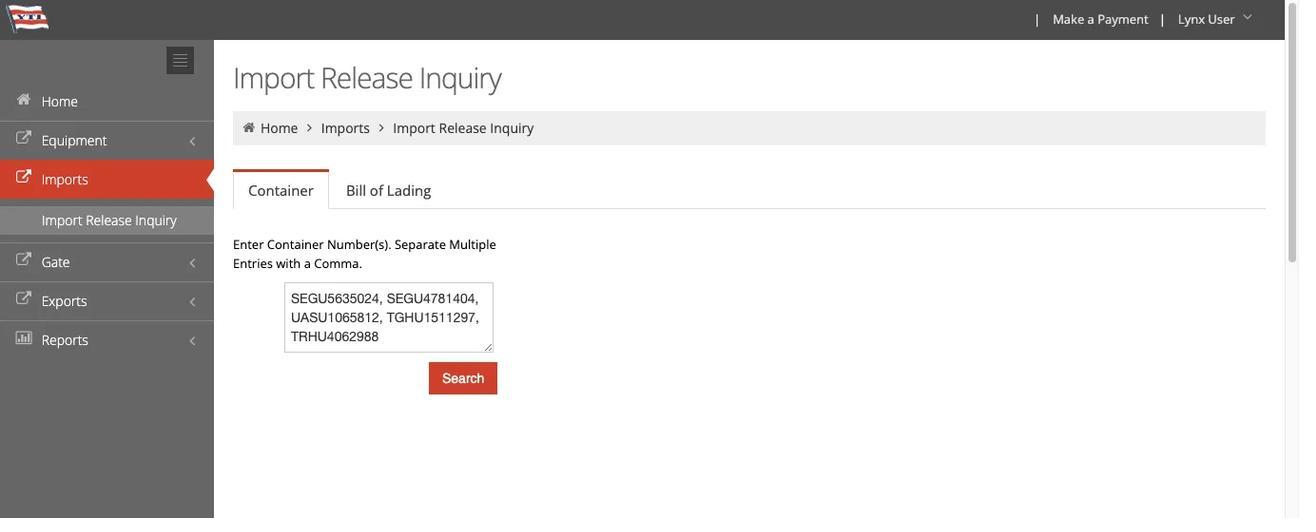 Task type: vqa. For each thing, say whether or not it's contained in the screenshot.
external link icon in the the Equipment link
no



Task type: describe. For each thing, give the bounding box(es) containing it.
lynx user link
[[1170, 0, 1265, 40]]

gate link
[[0, 243, 214, 282]]

1 horizontal spatial a
[[1088, 10, 1095, 28]]

0 horizontal spatial home link
[[0, 82, 214, 121]]

angle down image
[[1239, 10, 1258, 24]]

1 horizontal spatial home link
[[261, 119, 298, 137]]

bill of lading link
[[331, 171, 447, 209]]

0 vertical spatial import release inquiry
[[233, 58, 501, 97]]

1 vertical spatial import release inquiry
[[393, 119, 534, 137]]

1 vertical spatial home image
[[241, 121, 257, 134]]

equipment link
[[0, 121, 214, 160]]

bill of lading
[[346, 181, 431, 200]]

0 horizontal spatial home image
[[14, 93, 33, 107]]

0 horizontal spatial home
[[42, 92, 78, 110]]

import for the left import release inquiry link
[[42, 211, 82, 229]]

0 horizontal spatial imports link
[[0, 160, 214, 199]]

with
[[276, 255, 301, 272]]

entries
[[233, 255, 273, 272]]

make
[[1054, 10, 1085, 28]]

2 | from the left
[[1160, 10, 1166, 28]]

2 horizontal spatial release
[[439, 119, 487, 137]]

0 vertical spatial import release inquiry link
[[393, 119, 534, 137]]

bill
[[346, 181, 366, 200]]

reports
[[42, 331, 88, 349]]

user
[[1209, 10, 1236, 28]]

1 vertical spatial inquiry
[[490, 119, 534, 137]]

separate
[[395, 236, 446, 253]]

search button
[[429, 363, 498, 395]]

exports
[[42, 292, 87, 310]]

1 | from the left
[[1034, 10, 1041, 28]]

0 vertical spatial container
[[248, 181, 314, 200]]

bar chart image
[[14, 332, 33, 345]]

reports link
[[0, 321, 214, 360]]

lading
[[387, 181, 431, 200]]

1 horizontal spatial imports
[[321, 119, 370, 137]]



Task type: locate. For each thing, give the bounding box(es) containing it.
a inside "enter container number(s).  separate multiple entries with a comma."
[[304, 255, 311, 272]]

imports up bill
[[321, 119, 370, 137]]

0 vertical spatial a
[[1088, 10, 1095, 28]]

1 vertical spatial import
[[393, 119, 436, 137]]

multiple
[[449, 236, 497, 253]]

search
[[442, 371, 485, 386]]

home
[[42, 92, 78, 110], [261, 119, 298, 137]]

1 vertical spatial imports
[[42, 170, 88, 188]]

enter container number(s).  separate multiple entries with a comma.
[[233, 236, 497, 272]]

external link image for exports
[[14, 293, 33, 306]]

a right make
[[1088, 10, 1095, 28]]

payment
[[1098, 10, 1149, 28]]

external link image left equipment
[[14, 132, 33, 146]]

make a payment link
[[1045, 0, 1156, 40]]

1 vertical spatial home
[[261, 119, 298, 137]]

container link
[[233, 172, 329, 209]]

equipment
[[42, 131, 107, 149]]

external link image
[[14, 132, 33, 146], [14, 293, 33, 306]]

2 horizontal spatial import
[[393, 119, 436, 137]]

1 external link image from the top
[[14, 132, 33, 146]]

1 angle right image from the left
[[302, 121, 318, 134]]

0 horizontal spatial |
[[1034, 10, 1041, 28]]

1 horizontal spatial angle right image
[[373, 121, 390, 134]]

0 vertical spatial release
[[321, 58, 413, 97]]

exports link
[[0, 282, 214, 321]]

1 horizontal spatial release
[[321, 58, 413, 97]]

imports link up bill
[[321, 119, 370, 137]]

home link up container link
[[261, 119, 298, 137]]

|
[[1034, 10, 1041, 28], [1160, 10, 1166, 28]]

0 vertical spatial home
[[42, 92, 78, 110]]

external link image inside gate link
[[14, 254, 33, 267]]

1 horizontal spatial import release inquiry link
[[393, 119, 534, 137]]

number(s).
[[327, 236, 392, 253]]

home up equipment
[[42, 92, 78, 110]]

import
[[233, 58, 314, 97], [393, 119, 436, 137], [42, 211, 82, 229]]

a
[[1088, 10, 1095, 28], [304, 255, 311, 272]]

0 vertical spatial imports link
[[321, 119, 370, 137]]

1 vertical spatial import release inquiry link
[[0, 206, 214, 235]]

0 vertical spatial import
[[233, 58, 314, 97]]

gate
[[42, 253, 70, 271]]

1 horizontal spatial |
[[1160, 10, 1166, 28]]

2 vertical spatial import release inquiry
[[42, 211, 177, 229]]

1 vertical spatial external link image
[[14, 293, 33, 306]]

container
[[248, 181, 314, 200], [267, 236, 324, 253]]

1 horizontal spatial home
[[261, 119, 298, 137]]

2 vertical spatial release
[[86, 211, 132, 229]]

1 horizontal spatial import
[[233, 58, 314, 97]]

angle right image up container link
[[302, 121, 318, 134]]

0 horizontal spatial import release inquiry link
[[0, 206, 214, 235]]

release
[[321, 58, 413, 97], [439, 119, 487, 137], [86, 211, 132, 229]]

1 horizontal spatial home image
[[241, 121, 257, 134]]

0 horizontal spatial imports
[[42, 170, 88, 188]]

imports down equipment
[[42, 170, 88, 188]]

import for import release inquiry link to the top
[[393, 119, 436, 137]]

home link
[[0, 82, 214, 121], [261, 119, 298, 137]]

1 vertical spatial imports link
[[0, 160, 214, 199]]

0 horizontal spatial angle right image
[[302, 121, 318, 134]]

1 vertical spatial a
[[304, 255, 311, 272]]

import release inquiry link
[[393, 119, 534, 137], [0, 206, 214, 235]]

1 external link image from the top
[[14, 171, 33, 185]]

home image up equipment link
[[14, 93, 33, 107]]

container up with
[[267, 236, 324, 253]]

1 vertical spatial external link image
[[14, 254, 33, 267]]

| left 'lynx'
[[1160, 10, 1166, 28]]

external link image left gate
[[14, 254, 33, 267]]

2 external link image from the top
[[14, 254, 33, 267]]

make a payment
[[1054, 10, 1149, 28]]

lynx
[[1179, 10, 1206, 28]]

0 vertical spatial external link image
[[14, 132, 33, 146]]

lynx user
[[1179, 10, 1236, 28]]

external link image
[[14, 171, 33, 185], [14, 254, 33, 267]]

imports link
[[321, 119, 370, 137], [0, 160, 214, 199]]

a right with
[[304, 255, 311, 272]]

home image up container link
[[241, 121, 257, 134]]

angle right image up of
[[373, 121, 390, 134]]

external link image inside the exports link
[[14, 293, 33, 306]]

1 vertical spatial release
[[439, 119, 487, 137]]

home up container link
[[261, 119, 298, 137]]

1 vertical spatial container
[[267, 236, 324, 253]]

external link image up bar chart image
[[14, 293, 33, 306]]

0 vertical spatial home image
[[14, 93, 33, 107]]

home image
[[14, 93, 33, 107], [241, 121, 257, 134]]

import release inquiry link up gate link
[[0, 206, 214, 235]]

imports link down equipment
[[0, 160, 214, 199]]

None text field
[[285, 283, 494, 353]]

0 horizontal spatial import
[[42, 211, 82, 229]]

inquiry
[[419, 58, 501, 97], [490, 119, 534, 137], [135, 211, 177, 229]]

home link up equipment
[[0, 82, 214, 121]]

enter
[[233, 236, 264, 253]]

import release inquiry
[[233, 58, 501, 97], [393, 119, 534, 137], [42, 211, 177, 229]]

| left make
[[1034, 10, 1041, 28]]

2 angle right image from the left
[[373, 121, 390, 134]]

0 vertical spatial external link image
[[14, 171, 33, 185]]

external link image for imports
[[14, 171, 33, 185]]

container inside "enter container number(s).  separate multiple entries with a comma."
[[267, 236, 324, 253]]

external link image inside equipment link
[[14, 132, 33, 146]]

0 horizontal spatial a
[[304, 255, 311, 272]]

import release inquiry link up lading
[[393, 119, 534, 137]]

0 horizontal spatial release
[[86, 211, 132, 229]]

of
[[370, 181, 383, 200]]

external link image down equipment link
[[14, 171, 33, 185]]

2 external link image from the top
[[14, 293, 33, 306]]

0 vertical spatial imports
[[321, 119, 370, 137]]

1 horizontal spatial imports link
[[321, 119, 370, 137]]

2 vertical spatial inquiry
[[135, 211, 177, 229]]

external link image for gate
[[14, 254, 33, 267]]

2 vertical spatial import
[[42, 211, 82, 229]]

imports
[[321, 119, 370, 137], [42, 170, 88, 188]]

angle right image
[[302, 121, 318, 134], [373, 121, 390, 134]]

comma.
[[314, 255, 363, 272]]

container up the enter
[[248, 181, 314, 200]]

0 vertical spatial inquiry
[[419, 58, 501, 97]]

external link image for equipment
[[14, 132, 33, 146]]



